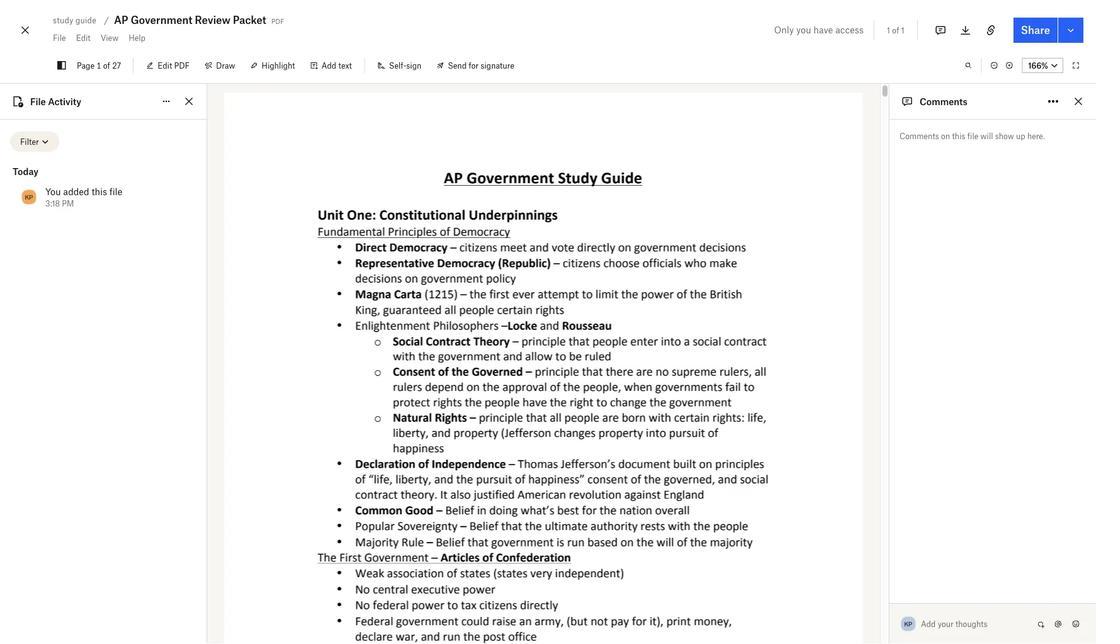 Task type: describe. For each thing, give the bounding box(es) containing it.
help
[[129, 33, 145, 43]]

you
[[45, 186, 61, 197]]

self-
[[389, 61, 406, 70]]

166% button
[[1022, 58, 1063, 73]]

comments on this file will show up here.
[[900, 131, 1045, 141]]

self-sign button
[[370, 55, 429, 76]]

filter button
[[10, 132, 59, 152]]

help button
[[124, 28, 151, 48]]

file for on
[[968, 131, 979, 141]]

pm
[[62, 199, 74, 208]]

government
[[131, 14, 192, 26]]

edit pdf button
[[139, 55, 197, 76]]

you added this file 3:18 pm
[[45, 186, 122, 208]]

add for add your thoughts
[[921, 620, 936, 629]]

sign
[[406, 61, 421, 70]]

access
[[836, 24, 864, 35]]

have
[[814, 24, 833, 35]]

pdf
[[271, 15, 284, 26]]

share
[[1021, 24, 1050, 36]]

draw
[[216, 61, 235, 70]]

Add your thoughts text field
[[921, 614, 1033, 634]]

0 horizontal spatial 1
[[97, 61, 101, 70]]

add your thoughts
[[921, 620, 988, 629]]

ap
[[114, 14, 128, 26]]

add text
[[322, 61, 352, 70]]

guide
[[76, 15, 96, 25]]

highlight
[[262, 61, 295, 70]]

study guide
[[53, 15, 96, 25]]

add your thoughts image
[[921, 617, 1023, 631]]

/
[[104, 15, 109, 26]]

2 horizontal spatial 1
[[901, 26, 905, 35]]

your
[[938, 620, 954, 629]]

only you have access
[[774, 24, 864, 35]]

comments for comments
[[920, 96, 968, 107]]

1 horizontal spatial 1
[[887, 26, 890, 35]]

study guide button
[[48, 13, 101, 28]]

add text button
[[303, 55, 359, 76]]

file activity
[[30, 96, 81, 107]]

review
[[195, 14, 231, 26]]

pdf
[[174, 61, 190, 70]]

166%
[[1028, 61, 1048, 70]]

today
[[13, 166, 38, 177]]

edit for edit pdf
[[158, 61, 172, 70]]

0 horizontal spatial of
[[103, 61, 110, 70]]

kp for you added this file
[[25, 193, 33, 201]]

file for file activity
[[30, 96, 46, 107]]

0 vertical spatial of
[[892, 26, 899, 35]]

close left sidebar image
[[181, 94, 197, 109]]

27
[[112, 61, 121, 70]]



Task type: vqa. For each thing, say whether or not it's contained in the screenshot.
bottom templates
no



Task type: locate. For each thing, give the bounding box(es) containing it.
will
[[981, 131, 993, 141]]

add
[[322, 61, 336, 70], [921, 620, 936, 629]]

edit button
[[71, 28, 96, 48]]

kp
[[25, 193, 33, 201], [904, 620, 913, 628]]

1 vertical spatial this
[[92, 186, 107, 197]]

kp left "3:18"
[[25, 193, 33, 201]]

0 vertical spatial file
[[968, 131, 979, 141]]

0 horizontal spatial kp
[[25, 193, 33, 201]]

1 vertical spatial file
[[30, 96, 46, 107]]

0 horizontal spatial add
[[322, 61, 336, 70]]

comments for comments on this file will show up here.
[[900, 131, 939, 141]]

file right added
[[109, 186, 122, 197]]

file
[[968, 131, 979, 141], [109, 186, 122, 197]]

of
[[892, 26, 899, 35], [103, 61, 110, 70]]

file inside file popup button
[[53, 33, 66, 43]]

add for add text
[[322, 61, 336, 70]]

1 vertical spatial file
[[109, 186, 122, 197]]

comments left the on
[[900, 131, 939, 141]]

close right sidebar image
[[1071, 94, 1086, 109]]

0 vertical spatial comments
[[920, 96, 968, 107]]

file for added
[[109, 186, 122, 197]]

0 vertical spatial this
[[952, 131, 965, 141]]

0 vertical spatial file
[[53, 33, 66, 43]]

comments
[[920, 96, 968, 107], [900, 131, 939, 141]]

this right added
[[92, 186, 107, 197]]

edit pdf
[[158, 61, 190, 70]]

this right the on
[[952, 131, 965, 141]]

1 vertical spatial of
[[103, 61, 110, 70]]

text
[[338, 61, 352, 70]]

1 vertical spatial kp
[[904, 620, 913, 628]]

close image
[[18, 20, 33, 40]]

0 vertical spatial add
[[322, 61, 336, 70]]

1 vertical spatial add
[[921, 620, 936, 629]]

file for file
[[53, 33, 66, 43]]

1 vertical spatial comments
[[900, 131, 939, 141]]

signature
[[481, 61, 514, 70]]

edit inside edit popup button
[[76, 33, 91, 43]]

0 horizontal spatial edit
[[76, 33, 91, 43]]

send
[[448, 61, 467, 70]]

1
[[887, 26, 890, 35], [901, 26, 905, 35], [97, 61, 101, 70]]

kp for add your thoughts
[[904, 620, 913, 628]]

for
[[469, 61, 479, 70]]

file left will
[[968, 131, 979, 141]]

this for added
[[92, 186, 107, 197]]

draw button
[[197, 55, 243, 76]]

1 horizontal spatial edit
[[158, 61, 172, 70]]

kp left your
[[904, 620, 913, 628]]

only
[[774, 24, 794, 35]]

list containing today
[[10, 152, 197, 221]]

0 vertical spatial edit
[[76, 33, 91, 43]]

up
[[1016, 131, 1025, 141]]

you
[[796, 24, 811, 35]]

self-sign
[[389, 61, 421, 70]]

1 horizontal spatial file
[[968, 131, 979, 141]]

1 horizontal spatial this
[[952, 131, 965, 141]]

filter
[[20, 137, 39, 146]]

/ ap government review packet pdf
[[104, 14, 284, 26]]

edit inside edit pdf button
[[158, 61, 172, 70]]

file down study
[[53, 33, 66, 43]]

comments up the on
[[920, 96, 968, 107]]

page
[[77, 61, 95, 70]]

1 horizontal spatial kp
[[904, 620, 913, 628]]

3:18
[[45, 199, 60, 208]]

share button
[[1014, 18, 1058, 43]]

file
[[53, 33, 66, 43], [30, 96, 46, 107]]

this for on
[[952, 131, 965, 141]]

ap government review packet.pdf image
[[224, 93, 863, 644]]

1 of 1
[[887, 26, 905, 35]]

edit down guide
[[76, 33, 91, 43]]

of left 27
[[103, 61, 110, 70]]

0 horizontal spatial this
[[92, 186, 107, 197]]

on
[[941, 131, 950, 141]]

highlight button
[[243, 55, 303, 76]]

add left text
[[322, 61, 336, 70]]

send for signature
[[448, 61, 514, 70]]

this inside you added this file 3:18 pm
[[92, 186, 107, 197]]

0 horizontal spatial file
[[109, 186, 122, 197]]

edit left pdf
[[158, 61, 172, 70]]

0 horizontal spatial file
[[30, 96, 46, 107]]

here.
[[1027, 131, 1045, 141]]

of right access
[[892, 26, 899, 35]]

this
[[952, 131, 965, 141], [92, 186, 107, 197]]

add inside add text button
[[322, 61, 336, 70]]

send for signature button
[[429, 55, 522, 76]]

packet
[[233, 14, 266, 26]]

1 horizontal spatial of
[[892, 26, 899, 35]]

1 vertical spatial edit
[[158, 61, 172, 70]]

edit for edit
[[76, 33, 91, 43]]

file button
[[48, 28, 71, 48]]

added
[[63, 186, 89, 197]]

file left activity
[[30, 96, 46, 107]]

study
[[53, 15, 73, 25]]

view button
[[96, 28, 124, 48]]

list
[[10, 152, 197, 221]]

show
[[995, 131, 1014, 141]]

activity
[[48, 96, 81, 107]]

file inside you added this file 3:18 pm
[[109, 186, 122, 197]]

edit
[[76, 33, 91, 43], [158, 61, 172, 70]]

kp inside list
[[25, 193, 33, 201]]

1 horizontal spatial add
[[921, 620, 936, 629]]

0 vertical spatial kp
[[25, 193, 33, 201]]

page 1 of 27
[[77, 61, 121, 70]]

thoughts
[[956, 620, 988, 629]]

view
[[101, 33, 119, 43]]

add left your
[[921, 620, 936, 629]]

1 horizontal spatial file
[[53, 33, 66, 43]]



